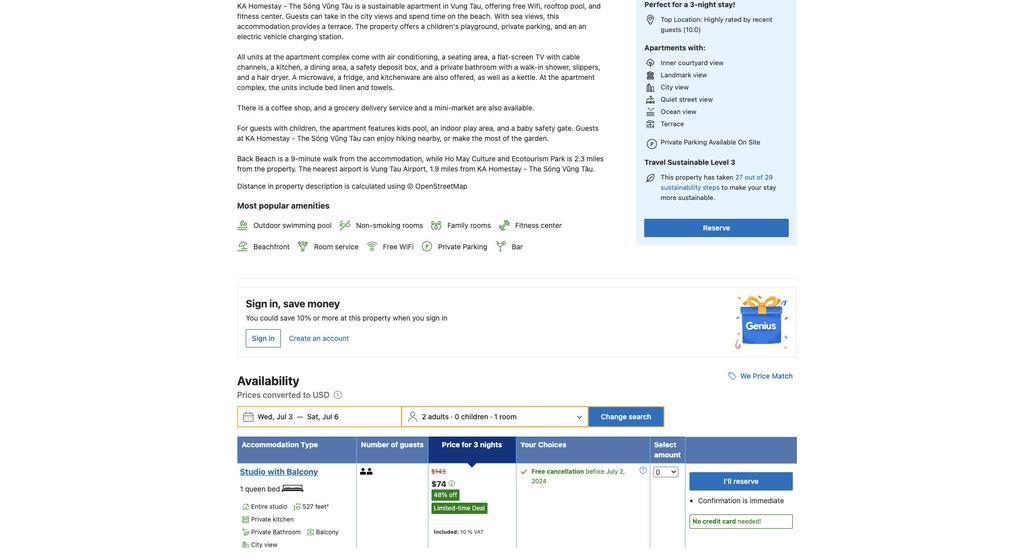 Task type: locate. For each thing, give the bounding box(es) containing it.
vung left tau
[[371, 165, 388, 173]]

sign up you
[[246, 298, 267, 310]]

1 vertical spatial service
[[335, 242, 359, 251]]

1 horizontal spatial of
[[503, 134, 510, 143]]

sign inside sign in, save money you could save 10% or more at this property when you sign in
[[246, 298, 267, 310]]

1 jul from the left
[[277, 412, 287, 421]]

inner
[[661, 58, 677, 67]]

©
[[407, 182, 414, 191]]

an
[[569, 22, 577, 31], [579, 22, 587, 31], [431, 124, 439, 132], [313, 334, 321, 343]]

1 vertical spatial ka
[[246, 134, 255, 143]]

1 horizontal spatial make
[[730, 184, 747, 192]]

a left flat-
[[492, 53, 496, 61]]

1 vertical spatial bed
[[268, 485, 280, 493]]

and left mini-
[[415, 103, 427, 112]]

0 horizontal spatial service
[[335, 242, 359, 251]]

select amount
[[655, 440, 681, 459]]

openstreetmap
[[416, 182, 468, 191]]

airport
[[340, 165, 362, 173]]

guests inside top location: highly rated by recent guests (10.0)
[[661, 25, 682, 34]]

1 vertical spatial at
[[237, 134, 244, 143]]

to inside the to make your stay more sustainable.
[[722, 184, 728, 192]]

1 vertical spatial tàu
[[349, 134, 361, 143]]

3 for wed, jul 3 — sat, jul 6
[[289, 412, 293, 421]]

0 horizontal spatial or
[[313, 314, 320, 322]]

and
[[589, 2, 601, 10], [395, 12, 407, 20], [555, 22, 567, 31], [421, 63, 433, 71], [237, 73, 250, 82], [367, 73, 379, 82], [357, 83, 369, 92], [314, 103, 327, 112], [415, 103, 427, 112], [497, 124, 510, 132], [498, 154, 510, 163]]

and up towels.
[[367, 73, 379, 82]]

0 vertical spatial private
[[502, 22, 524, 31]]

courtyard
[[679, 58, 708, 67]]

bed down studio with balcony at bottom
[[268, 485, 280, 493]]

0 vertical spatial to
[[722, 184, 728, 192]]

free left the "wifi"
[[383, 242, 398, 251]]

private for private parking
[[438, 242, 461, 251]]

2 vertical spatial -
[[524, 165, 527, 173]]

2 · from the left
[[491, 412, 493, 421]]

1 · from the left
[[451, 412, 453, 421]]

homestay down culture
[[489, 165, 522, 173]]

included: 10 % vat
[[434, 529, 484, 536]]

shop,
[[294, 103, 312, 112]]

1 horizontal spatial time
[[458, 505, 471, 513]]

minute
[[299, 154, 321, 163]]

jul right wed,
[[277, 412, 287, 421]]

service
[[389, 103, 413, 112], [335, 242, 359, 251]]

occupancy image
[[360, 468, 367, 475], [367, 468, 374, 475]]

1 horizontal spatial miles
[[587, 154, 604, 163]]

1 horizontal spatial service
[[389, 103, 413, 112]]

fitness
[[237, 12, 259, 20]]

the down 'baby'
[[512, 134, 522, 143]]

0 vertical spatial pool,
[[571, 2, 587, 10]]

more
[[661, 194, 677, 202], [322, 314, 339, 322]]

48% off. you're getting a reduced rate because this property is offering a discount.. element
[[432, 490, 460, 501]]

property inside sign in, save money you could save 10% or more at this property when you sign in
[[363, 314, 391, 322]]

save
[[283, 298, 306, 310], [280, 314, 295, 322]]

ka down for
[[246, 134, 255, 143]]

is down airport
[[345, 182, 350, 191]]

a left seating
[[442, 53, 446, 61]]

1 inside dropdown button
[[495, 412, 498, 421]]

private down entire
[[251, 516, 271, 524]]

a left dining
[[305, 63, 308, 71]]

1 vertical spatial free
[[532, 468, 546, 476]]

1 horizontal spatial jul
[[323, 412, 333, 421]]

0 horizontal spatial miles
[[441, 165, 459, 173]]

you
[[413, 314, 425, 322]]

0 horizontal spatial price
[[442, 440, 460, 449]]

0 horizontal spatial private
[[441, 63, 463, 71]]

ocean
[[661, 107, 681, 116]]

and up the complex,
[[237, 73, 250, 82]]

available.
[[504, 103, 535, 112]]

miles down ho
[[441, 165, 459, 173]]

non-smoking rooms
[[356, 221, 423, 230]]

1 vertical spatial private
[[441, 63, 463, 71]]

also left "offered,"
[[435, 73, 448, 82]]

units up channels,
[[247, 53, 263, 61]]

0 vertical spatial this
[[548, 12, 560, 20]]

0 horizontal spatial rooms
[[403, 221, 423, 230]]

family rooms
[[448, 221, 491, 230]]

from up airport
[[340, 154, 355, 163]]

0 horizontal spatial at
[[237, 134, 244, 143]]

0 vertical spatial vũng
[[322, 2, 339, 10]]

sign in, save money you could save 10% or more at this property when you sign in
[[246, 298, 448, 322]]

adults
[[428, 412, 449, 421]]

select
[[655, 440, 677, 449]]

taken
[[717, 173, 734, 182]]

units down the "a"
[[282, 83, 298, 92]]

0 horizontal spatial pool,
[[413, 124, 429, 132]]

to down 'taken'
[[722, 184, 728, 192]]

1 vertical spatial make
[[730, 184, 747, 192]]

view right street
[[700, 95, 714, 103]]

- down the ecotourism
[[524, 165, 527, 173]]

guests
[[661, 25, 682, 34], [250, 124, 272, 132], [400, 440, 424, 449]]

0 vertical spatial price
[[753, 372, 771, 380]]

at
[[265, 53, 272, 61], [237, 134, 244, 143], [341, 314, 347, 322]]

miles
[[587, 154, 604, 163], [441, 165, 459, 173]]

quiet street view
[[661, 95, 714, 103]]

1 vertical spatial time
[[458, 505, 471, 513]]

in inside sign in, save money you could save 10% or more at this property when you sign in
[[442, 314, 448, 322]]

a left hair
[[252, 73, 255, 82]]

sign inside sign in link
[[252, 334, 267, 343]]

for
[[237, 124, 248, 132]]

private for private kitchen
[[251, 516, 271, 524]]

rooms right family
[[471, 221, 491, 230]]

time inside "limited-time deal. you're getting a reduced rate because this property has a limited-time deal running. these deals only last up to 48 hours.." element
[[458, 505, 471, 513]]

guests inside ka homestay - the sóng vũng tàu is a sustainable apartment in vung tau, offering free wifi, rooftop pool, and fitness center. guests can take in the city views and spend time on the beach. with sea views, this accommodation provides a terrace. the property offers a children's playground, private parking, and an an electric vehicle charging station. all units at the apartment complex come with air conditioning, a seating area, a flat-screen tv with cable channels, a kitchen, a dining area, a safety deposit box, and a private bathroom with a walk-in shower, slippers, and a hair dryer. a microwave, a fridge, and kitchenware are also offered, as well as a kettle. at the apartment complex, the units include bed linen and towels. there is a coffee shop, and a grocery delivery service and a mini-market are also available. for guests with children, the apartment features kids pool, an indoor play area, and a baby safety gate. guests at ka homestay - the sóng vũng tàu can enjoy hiking nearby, or make the most of the garden. back beach is a 9-minute walk from the accommodation, while ho may culture and ecotourism park is 2.3 miles from the property. the nearest airport is vung tau airport, 1.9 miles from ka homestay - the sóng vũng tàu.
[[250, 124, 272, 132]]

i'll reserve button
[[690, 473, 793, 491]]

a up linen
[[338, 73, 342, 82]]

0 vertical spatial sóng
[[303, 2, 320, 10]]

and right culture
[[498, 154, 510, 163]]

conditioning,
[[398, 53, 440, 61]]

0 vertical spatial or
[[444, 134, 451, 143]]

1 horizontal spatial are
[[476, 103, 487, 112]]

more inside sign in, save money you could save 10% or more at this property when you sign in
[[322, 314, 339, 322]]

29
[[765, 173, 774, 182]]

genius property image image
[[736, 296, 789, 349]]

sustainable.
[[679, 194, 716, 202]]

- up center.
[[284, 2, 287, 10]]

an inside create an account link
[[313, 334, 321, 343]]

1 left queen
[[240, 485, 243, 493]]

no credit card needed!
[[693, 518, 762, 525]]

ka
[[237, 2, 247, 10], [246, 134, 255, 143], [478, 165, 487, 173]]

1 horizontal spatial 3
[[474, 440, 479, 449]]

view for city view
[[675, 83, 689, 91]]

of inside ka homestay - the sóng vũng tàu is a sustainable apartment in vung tau, offering free wifi, rooftop pool, and fitness center. guests can take in the city views and spend time on the beach. with sea views, this accommodation provides a terrace. the property offers a children's playground, private parking, and an an electric vehicle charging station. all units at the apartment complex come with air conditioning, a seating area, a flat-screen tv with cable channels, a kitchen, a dining area, a safety deposit box, and a private bathroom with a walk-in shower, slippers, and a hair dryer. a microwave, a fridge, and kitchenware are also offered, as well as a kettle. at the apartment complex, the units include bed linen and towels. there is a coffee shop, and a grocery delivery service and a mini-market are also available. for guests with children, the apartment features kids pool, an indoor play area, and a baby safety gate. guests at ka homestay - the sóng vũng tàu can enjoy hiking nearby, or make the most of the garden. back beach is a 9-minute walk from the accommodation, while ho may culture and ecotourism park is 2.3 miles from the property. the nearest airport is vung tau airport, 1.9 miles from ka homestay - the sóng vũng tàu.
[[503, 134, 510, 143]]

is down "i'll reserve" button
[[743, 496, 748, 505]]

smoking
[[373, 221, 401, 230]]

tv
[[536, 53, 545, 61]]

flat-
[[498, 53, 512, 61]]

price inside dropdown button
[[753, 372, 771, 380]]

view down street
[[683, 107, 697, 116]]

1 horizontal spatial can
[[363, 134, 375, 143]]

0 horizontal spatial to
[[303, 391, 311, 400]]

0 horizontal spatial bed
[[268, 485, 280, 493]]

as down bathroom
[[478, 73, 486, 82]]

playground,
[[461, 22, 500, 31]]

money
[[308, 298, 340, 310]]

or down indoor
[[444, 134, 451, 143]]

1 left the 'room'
[[495, 412, 498, 421]]

vũng up the walk
[[331, 134, 348, 143]]

free wifi
[[383, 242, 414, 251]]

ka up fitness
[[237, 2, 247, 10]]

3 left —
[[289, 412, 293, 421]]

3
[[731, 158, 736, 167], [289, 412, 293, 421], [474, 440, 479, 449]]

in
[[443, 2, 449, 10], [341, 12, 346, 20], [538, 63, 544, 71], [268, 182, 274, 191], [442, 314, 448, 322], [269, 334, 275, 343]]

0 vertical spatial free
[[383, 242, 398, 251]]

0 horizontal spatial parking
[[463, 242, 488, 251]]

free
[[513, 2, 526, 10]]

recent
[[753, 15, 773, 23]]

1 horizontal spatial parking
[[684, 138, 708, 146]]

this inside sign in, save money you could save 10% or more at this property when you sign in
[[349, 314, 361, 322]]

- down children,
[[292, 134, 295, 143]]

vũng down 2.3
[[563, 165, 580, 173]]

sóng
[[303, 2, 320, 10], [312, 134, 329, 143], [544, 165, 561, 173]]

tàu
[[341, 2, 353, 10], [349, 134, 361, 143]]

view down courtyard
[[694, 71, 708, 79]]

0 vertical spatial bed
[[325, 83, 338, 92]]

inner courtyard view
[[661, 58, 724, 67]]

0 horizontal spatial jul
[[277, 412, 287, 421]]

time left deal in the bottom left of the page
[[458, 505, 471, 513]]

1 horizontal spatial to
[[722, 184, 728, 192]]

the down dryer.
[[269, 83, 280, 92]]

popular
[[259, 201, 289, 210]]

0 horizontal spatial free
[[383, 242, 398, 251]]

0 vertical spatial sign
[[246, 298, 267, 310]]

1 rooms from the left
[[403, 221, 423, 230]]

1 vertical spatial guests
[[250, 124, 272, 132]]

3 for price for 3 nights
[[474, 440, 479, 449]]

sat,
[[307, 412, 321, 421]]

rooms up the "wifi"
[[403, 221, 423, 230]]

sóng up 'provides'
[[303, 2, 320, 10]]

views,
[[525, 12, 546, 20]]

1 vertical spatial balcony
[[316, 529, 339, 536]]

free for free cancellation
[[532, 468, 546, 476]]

in right sign
[[442, 314, 448, 322]]

homestay up beach
[[257, 134, 290, 143]]

of left 29
[[757, 173, 764, 182]]

also
[[435, 73, 448, 82], [489, 103, 502, 112]]

nearby,
[[418, 134, 442, 143]]

we
[[741, 372, 752, 380]]

miles up the tàu.
[[587, 154, 604, 163]]

has
[[704, 173, 715, 182]]

free for free wifi
[[383, 242, 398, 251]]

1 horizontal spatial as
[[502, 73, 510, 82]]

kettle.
[[518, 73, 538, 82]]

site
[[749, 138, 761, 146]]

at down for
[[237, 134, 244, 143]]

1 horizontal spatial ·
[[491, 412, 493, 421]]

1 horizontal spatial more
[[661, 194, 677, 202]]

price for 3 nights
[[442, 440, 503, 449]]

calculated
[[352, 182, 386, 191]]

are down conditioning,
[[423, 73, 433, 82]]

a up fridge, at the left top
[[351, 63, 354, 71]]

confirmation
[[699, 496, 741, 505]]

1 horizontal spatial this
[[548, 12, 560, 20]]

property down views
[[370, 22, 398, 31]]

·
[[451, 412, 453, 421], [491, 412, 493, 421]]

time inside ka homestay - the sóng vũng tàu is a sustainable apartment in vung tau, offering free wifi, rooftop pool, and fitness center. guests can take in the city views and spend time on the beach. with sea views, this accommodation provides a terrace. the property offers a children's playground, private parking, and an an electric vehicle charging station. all units at the apartment complex come with air conditioning, a seating area, a flat-screen tv with cable channels, a kitchen, a dining area, a safety deposit box, and a private bathroom with a walk-in shower, slippers, and a hair dryer. a microwave, a fridge, and kitchenware are also offered, as well as a kettle. at the apartment complex, the units include bed linen and towels. there is a coffee shop, and a grocery delivery service and a mini-market are also available. for guests with children, the apartment features kids pool, an indoor play area, and a baby safety gate. guests at ka homestay - the sóng vũng tàu can enjoy hiking nearby, or make the most of the garden. back beach is a 9-minute walk from the accommodation, while ho may culture and ecotourism park is 2.3 miles from the property. the nearest airport is vung tau airport, 1.9 miles from ka homestay - the sóng vũng tàu.
[[431, 12, 446, 20]]

the up airport
[[357, 154, 368, 163]]

1 horizontal spatial 1
[[495, 412, 498, 421]]

apartments
[[645, 43, 687, 52]]

make down 27
[[730, 184, 747, 192]]

sign in
[[252, 334, 275, 343]]

· right children
[[491, 412, 493, 421]]

at up channels,
[[265, 53, 272, 61]]

bar
[[512, 242, 523, 251]]

the down beach
[[255, 165, 265, 173]]

pool, right rooftop
[[571, 2, 587, 10]]

1 vertical spatial more
[[322, 314, 339, 322]]

and right rooftop
[[589, 2, 601, 10]]

0 vertical spatial more
[[661, 194, 677, 202]]

1 vertical spatial are
[[476, 103, 487, 112]]

top
[[661, 15, 673, 23]]

2 vertical spatial of
[[391, 440, 398, 449]]

0 vertical spatial can
[[311, 12, 323, 20]]

and down fridge, at the left top
[[357, 83, 369, 92]]

can up 'provides'
[[311, 12, 323, 20]]

1 vertical spatial safety
[[535, 124, 556, 132]]

1 horizontal spatial or
[[444, 134, 451, 143]]

location:
[[674, 15, 703, 23]]

parking down family rooms
[[463, 242, 488, 251]]

make inside ka homestay - the sóng vũng tàu is a sustainable apartment in vung tau, offering free wifi, rooftop pool, and fitness center. guests can take in the city views and spend time on the beach. with sea views, this accommodation provides a terrace. the property offers a children's playground, private parking, and an an electric vehicle charging station. all units at the apartment complex come with air conditioning, a seating area, a flat-screen tv with cable channels, a kitchen, a dining area, a safety deposit box, and a private bathroom with a walk-in shower, slippers, and a hair dryer. a microwave, a fridge, and kitchenware are also offered, as well as a kettle. at the apartment complex, the units include bed linen and towels. there is a coffee shop, and a grocery delivery service and a mini-market are also available. for guests with children, the apartment features kids pool, an indoor play area, and a baby safety gate. guests at ka homestay - the sóng vũng tàu can enjoy hiking nearby, or make the most of the garden. back beach is a 9-minute walk from the accommodation, while ho may culture and ecotourism park is 2.3 miles from the property. the nearest airport is vung tau airport, 1.9 miles from ka homestay - the sóng vũng tàu.
[[453, 134, 470, 143]]

the right on
[[458, 12, 469, 20]]

1 horizontal spatial -
[[292, 134, 295, 143]]

1 vertical spatial -
[[292, 134, 295, 143]]

pool, up nearby,
[[413, 124, 429, 132]]

0 vertical spatial of
[[503, 134, 510, 143]]

no
[[693, 518, 702, 525]]

we price match button
[[725, 367, 798, 385]]

1 horizontal spatial rooms
[[471, 221, 491, 230]]

terrace.
[[328, 22, 354, 31]]

1 vertical spatial to
[[303, 391, 311, 400]]

market
[[452, 103, 474, 112]]

0 horizontal spatial time
[[431, 12, 446, 20]]

as right well
[[502, 73, 510, 82]]

1 occupancy image from the left
[[360, 468, 367, 475]]

sign
[[426, 314, 440, 322]]

fridge,
[[344, 73, 365, 82]]

0 horizontal spatial 3
[[289, 412, 293, 421]]

entire
[[251, 503, 268, 511]]

2 as from the left
[[502, 73, 510, 82]]

0 horizontal spatial guests
[[286, 12, 309, 20]]

the left city
[[348, 12, 359, 20]]

0 horizontal spatial make
[[453, 134, 470, 143]]

at up account
[[341, 314, 347, 322]]

1 vertical spatial parking
[[463, 242, 488, 251]]

you
[[246, 314, 258, 322]]

safety up garden. on the top right
[[535, 124, 556, 132]]

0 vertical spatial are
[[423, 73, 433, 82]]

safety down come at the left
[[356, 63, 377, 71]]

1 horizontal spatial at
[[265, 53, 272, 61]]

save left the 10%
[[280, 314, 295, 322]]

area, down complex
[[332, 63, 349, 71]]

cancellation
[[547, 468, 585, 476]]

can down features
[[363, 134, 375, 143]]

property
[[370, 22, 398, 31], [676, 173, 703, 182], [276, 182, 304, 191], [363, 314, 391, 322]]

1 vertical spatial or
[[313, 314, 320, 322]]

ka down culture
[[478, 165, 487, 173]]

1 horizontal spatial guests
[[400, 440, 424, 449]]

2 vertical spatial ka
[[478, 165, 487, 173]]

0 horizontal spatial as
[[478, 73, 486, 82]]

free up 2024
[[532, 468, 546, 476]]

homestay up center.
[[249, 2, 282, 10]]

wed, jul 3 button
[[254, 408, 297, 426]]

2 vertical spatial area,
[[479, 124, 496, 132]]

0 vertical spatial make
[[453, 134, 470, 143]]

$143
[[432, 468, 446, 476]]

0 horizontal spatial of
[[391, 440, 398, 449]]

1 vertical spatial sóng
[[312, 134, 329, 143]]

grocery
[[334, 103, 360, 112]]

street
[[680, 95, 698, 103]]

0 vertical spatial guests
[[286, 12, 309, 20]]

0 horizontal spatial also
[[435, 73, 448, 82]]

0 horizontal spatial ·
[[451, 412, 453, 421]]

units
[[247, 53, 263, 61], [282, 83, 298, 92]]

from
[[340, 154, 355, 163], [237, 165, 253, 173], [460, 165, 476, 173]]

sóng down park
[[544, 165, 561, 173]]

at
[[540, 73, 547, 82]]

or right the 10%
[[313, 314, 320, 322]]

0 vertical spatial parking
[[684, 138, 708, 146]]

create
[[289, 334, 311, 343]]

guests down the 2
[[400, 440, 424, 449]]

accommodation
[[237, 22, 290, 31]]

of right number at the bottom left of page
[[391, 440, 398, 449]]

and up offers
[[395, 12, 407, 20]]

sign down you
[[252, 334, 267, 343]]

1 horizontal spatial free
[[532, 468, 546, 476]]

27
[[736, 173, 744, 182]]

your
[[521, 440, 537, 449]]

steps
[[704, 184, 720, 192]]



Task type: vqa. For each thing, say whether or not it's contained in the screenshot.
Complete
no



Task type: describe. For each thing, give the bounding box(es) containing it.
kitchen,
[[277, 63, 303, 71]]

with inside studio with balcony link
[[268, 467, 285, 477]]

entire studio
[[251, 503, 288, 511]]

or inside sign in, save money you could save 10% or more at this property when you sign in
[[313, 314, 320, 322]]

limited-time deal. you're getting a reduced rate because this property has a limited-time deal running. these deals only last up to 48 hours.. element
[[432, 503, 488, 515]]

rated
[[726, 15, 742, 23]]

view for ocean view
[[683, 107, 697, 116]]

your choices
[[521, 440, 567, 449]]

0 vertical spatial safety
[[356, 63, 377, 71]]

1 horizontal spatial private
[[502, 22, 524, 31]]

$74
[[432, 479, 449, 489]]

may
[[456, 154, 470, 163]]

screen
[[512, 53, 534, 61]]

is right 'there'
[[258, 103, 264, 112]]

1 vertical spatial guests
[[576, 124, 599, 132]]

fitness
[[516, 221, 539, 230]]

property down the property.
[[276, 182, 304, 191]]

0 vertical spatial -
[[284, 2, 287, 10]]

nights
[[480, 440, 503, 449]]

0 vertical spatial save
[[283, 298, 306, 310]]

ho
[[445, 154, 454, 163]]

a up dryer.
[[271, 63, 275, 71]]

the down children,
[[297, 134, 310, 143]]

2 vertical spatial sóng
[[544, 165, 561, 173]]

rooftop
[[545, 2, 569, 10]]

at inside sign in, save money you could save 10% or more at this property when you sign in
[[341, 314, 347, 322]]

most
[[485, 134, 501, 143]]

1 vertical spatial save
[[280, 314, 295, 322]]

in right distance
[[268, 182, 274, 191]]

accommodation type
[[242, 440, 318, 449]]

feet²
[[315, 503, 329, 511]]

1 horizontal spatial vung
[[451, 2, 468, 10]]

0 vertical spatial units
[[247, 53, 263, 61]]

make inside the to make your stay more sustainable.
[[730, 184, 747, 192]]

room service
[[314, 242, 359, 251]]

527 feet²
[[303, 503, 329, 511]]

a left 'baby'
[[512, 124, 515, 132]]

vehicle
[[264, 32, 287, 41]]

10%
[[297, 314, 311, 322]]

type
[[301, 440, 318, 449]]

on
[[448, 12, 456, 20]]

0 vertical spatial balcony
[[287, 467, 318, 477]]

highly
[[705, 15, 724, 23]]

change
[[601, 412, 627, 421]]

is left 'sustainable'
[[355, 2, 360, 10]]

with up shower,
[[547, 53, 561, 61]]

0 horizontal spatial are
[[423, 73, 433, 82]]

accommodation,
[[369, 154, 424, 163]]

card
[[723, 518, 737, 525]]

walk
[[323, 154, 338, 163]]

parking for private parking available on site
[[684, 138, 708, 146]]

a down screen
[[515, 63, 519, 71]]

is left 2.3
[[568, 154, 573, 163]]

is right airport
[[364, 165, 369, 173]]

1 vertical spatial area,
[[332, 63, 349, 71]]

0 vertical spatial homestay
[[249, 2, 282, 10]]

2 rooms from the left
[[471, 221, 491, 230]]

prices converted to usd
[[237, 391, 330, 400]]

1 vertical spatial 1
[[240, 485, 243, 493]]

with left air
[[372, 53, 386, 61]]

take
[[325, 12, 339, 20]]

bathroom
[[465, 63, 497, 71]]

quiet
[[661, 95, 678, 103]]

parking for private parking
[[463, 242, 488, 251]]

in down tv
[[538, 63, 544, 71]]

apartment up the kitchen,
[[286, 53, 320, 61]]

kitchen
[[273, 516, 294, 524]]

account
[[323, 334, 349, 343]]

1 horizontal spatial from
[[340, 154, 355, 163]]

park
[[551, 154, 566, 163]]

1 vertical spatial vung
[[371, 165, 388, 173]]

hiking
[[397, 134, 416, 143]]

non-
[[356, 221, 373, 230]]

and down conditioning,
[[421, 63, 433, 71]]

reserve
[[704, 224, 731, 232]]

1 vertical spatial homestay
[[257, 134, 290, 143]]

in,
[[270, 298, 281, 310]]

dryer.
[[272, 73, 290, 82]]

view for landmark view
[[694, 71, 708, 79]]

2 occupancy image from the left
[[367, 468, 374, 475]]

2 adults · 0 children · 1 room button
[[403, 407, 587, 427]]

2 vertical spatial guests
[[400, 440, 424, 449]]

—
[[297, 412, 303, 421]]

in up on
[[443, 2, 449, 10]]

fitness center
[[516, 221, 562, 230]]

description
[[306, 182, 343, 191]]

1 vertical spatial can
[[363, 134, 375, 143]]

the down minute
[[299, 165, 311, 173]]

with down coffee
[[274, 124, 288, 132]]

electric
[[237, 32, 262, 41]]

2 vertical spatial vũng
[[563, 165, 580, 173]]

outdoor swimming pool
[[254, 221, 332, 230]]

a up city
[[362, 2, 366, 10]]

the up 'provides'
[[289, 2, 301, 10]]

of inside 27 out of 29 sustainability steps
[[757, 173, 764, 182]]

apartment up spend
[[407, 2, 441, 10]]

vat
[[474, 529, 484, 536]]

and up most
[[497, 124, 510, 132]]

parking,
[[526, 22, 553, 31]]

1 horizontal spatial units
[[282, 83, 298, 92]]

is up the property.
[[278, 154, 283, 163]]

come
[[352, 53, 370, 61]]

the right at
[[549, 73, 559, 82]]

city
[[361, 12, 373, 20]]

apartment down grocery
[[333, 124, 367, 132]]

while
[[426, 154, 443, 163]]

the down play
[[472, 134, 483, 143]]

the right children,
[[320, 124, 331, 132]]

tau,
[[470, 2, 483, 10]]

change search
[[601, 412, 652, 421]]

enjoy
[[377, 134, 395, 143]]

box,
[[405, 63, 419, 71]]

bed inside ka homestay - the sóng vũng tàu is a sustainable apartment in vung tau, offering free wifi, rooftop pool, and fitness center. guests can take in the city views and spend time on the beach. with sea views, this accommodation provides a terrace. the property offers a children's playground, private parking, and an an electric vehicle charging station. all units at the apartment complex come with air conditioning, a seating area, a flat-screen tv with cable channels, a kitchen, a dining area, a safety deposit box, and a private bathroom with a walk-in shower, slippers, and a hair dryer. a microwave, a fridge, and kitchenware are also offered, as well as a kettle. at the apartment complex, the units include bed linen and towels. there is a coffee shop, and a grocery delivery service and a mini-market are also available. for guests with children, the apartment features kids pool, an indoor play area, and a baby safety gate. guests at ka homestay - the sóng vũng tàu can enjoy hiking nearby, or make the most of the garden. back beach is a 9-minute walk from the accommodation, while ho may culture and ecotourism park is 2.3 miles from the property. the nearest airport is vung tau airport, 1.9 miles from ka homestay - the sóng vũng tàu.
[[325, 83, 338, 92]]

apartment down slippers,
[[561, 73, 595, 82]]

2 vertical spatial homestay
[[489, 165, 522, 173]]

or inside ka homestay - the sóng vũng tàu is a sustainable apartment in vung tau, offering free wifi, rooftop pool, and fitness center. guests can take in the city views and spend time on the beach. with sea views, this accommodation provides a terrace. the property offers a children's playground, private parking, and an an electric vehicle charging station. all units at the apartment complex come with air conditioning, a seating area, a flat-screen tv with cable channels, a kitchen, a dining area, a safety deposit box, and a private bathroom with a walk-in shower, slippers, and a hair dryer. a microwave, a fridge, and kitchenware are also offered, as well as a kettle. at the apartment complex, the units include bed linen and towels. there is a coffee shop, and a grocery delivery service and a mini-market are also available. for guests with children, the apartment features kids pool, an indoor play area, and a baby safety gate. guests at ka homestay - the sóng vũng tàu can enjoy hiking nearby, or make the most of the garden. back beach is a 9-minute walk from the accommodation, while ho may culture and ecotourism park is 2.3 miles from the property. the nearest airport is vung tau airport, 1.9 miles from ka homestay - the sóng vũng tàu.
[[444, 134, 451, 143]]

0 vertical spatial tàu
[[341, 2, 353, 10]]

1 vertical spatial also
[[489, 103, 502, 112]]

private for private parking available on site
[[661, 138, 683, 146]]

choices
[[539, 440, 567, 449]]

ecotourism
[[512, 154, 549, 163]]

0 vertical spatial ka
[[237, 2, 247, 10]]

your
[[749, 184, 762, 192]]

provides
[[292, 22, 320, 31]]

2 jul from the left
[[323, 412, 333, 421]]

beach.
[[470, 12, 493, 20]]

0 vertical spatial area,
[[474, 53, 490, 61]]

seating
[[448, 53, 472, 61]]

this inside ka homestay - the sóng vũng tàu is a sustainable apartment in vung tau, offering free wifi, rooftop pool, and fitness center. guests can take in the city views and spend time on the beach. with sea views, this accommodation provides a terrace. the property offers a children's playground, private parking, and an an electric vehicle charging station. all units at the apartment complex come with air conditioning, a seating area, a flat-screen tv with cable channels, a kitchen, a dining area, a safety deposit box, and a private bathroom with a walk-in shower, slippers, and a hair dryer. a microwave, a fridge, and kitchenware are also offered, as well as a kettle. at the apartment complex, the units include bed linen and towels. there is a coffee shop, and a grocery delivery service and a mini-market are also available. for guests with children, the apartment features kids pool, an indoor play area, and a baby safety gate. guests at ka homestay - the sóng vũng tàu can enjoy hiking nearby, or make the most of the garden. back beach is a 9-minute walk from the accommodation, while ho may culture and ecotourism park is 2.3 miles from the property. the nearest airport is vung tau airport, 1.9 miles from ka homestay - the sóng vũng tàu.
[[548, 12, 560, 20]]

more details on meals and payment options image
[[640, 467, 647, 474]]

july
[[607, 468, 618, 476]]

a down conditioning,
[[435, 63, 439, 71]]

private for private bathroom
[[251, 529, 271, 536]]

landmark
[[661, 71, 692, 79]]

1.9
[[430, 165, 439, 173]]

and down rooftop
[[555, 22, 567, 31]]

property inside ka homestay - the sóng vũng tàu is a sustainable apartment in vung tau, offering free wifi, rooftop pool, and fitness center. guests can take in the city views and spend time on the beach. with sea views, this accommodation provides a terrace. the property offers a children's playground, private parking, and an an electric vehicle charging station. all units at the apartment complex come with air conditioning, a seating area, a flat-screen tv with cable channels, a kitchen, a dining area, a safety deposit box, and a private bathroom with a walk-in shower, slippers, and a hair dryer. a microwave, a fridge, and kitchenware are also offered, as well as a kettle. at the apartment complex, the units include bed linen and towels. there is a coffee shop, and a grocery delivery service and a mini-market are also available. for guests with children, the apartment features kids pool, an indoor play area, and a baby safety gate. guests at ka homestay - the sóng vũng tàu can enjoy hiking nearby, or make the most of the garden. back beach is a 9-minute walk from the accommodation, while ho may culture and ecotourism park is 2.3 miles from the property. the nearest airport is vung tau airport, 1.9 miles from ka homestay - the sóng vũng tàu.
[[370, 22, 398, 31]]

stay
[[764, 184, 777, 192]]

a left grocery
[[328, 103, 332, 112]]

more inside the to make your stay more sustainable.
[[661, 194, 677, 202]]

station.
[[319, 32, 344, 41]]

view right courtyard
[[710, 58, 724, 67]]

landmark view
[[661, 71, 708, 79]]

property up sustainability
[[676, 173, 703, 182]]

prices
[[237, 391, 261, 400]]

48% off
[[434, 492, 457, 499]]

the up the kitchen,
[[274, 53, 284, 61]]

nearest
[[313, 165, 338, 173]]

well
[[488, 73, 500, 82]]

all
[[237, 53, 246, 61]]

1 vertical spatial price
[[442, 440, 460, 449]]

0 horizontal spatial from
[[237, 165, 253, 173]]

sign for in
[[252, 334, 267, 343]]

1 vertical spatial vũng
[[331, 134, 348, 143]]

a down spend
[[421, 22, 425, 31]]

a left "kettle."
[[512, 73, 516, 82]]

with down flat-
[[499, 63, 513, 71]]

match
[[772, 372, 793, 380]]

i'll reserve
[[724, 477, 759, 486]]

cable
[[563, 53, 580, 61]]

in down could
[[269, 334, 275, 343]]

2 adults · 0 children · 1 room
[[422, 412, 517, 421]]

a left coffee
[[266, 103, 269, 112]]

0 vertical spatial at
[[265, 53, 272, 61]]

10
[[461, 529, 466, 536]]

sustainability
[[661, 184, 702, 192]]

reserve button
[[645, 219, 789, 238]]

by
[[744, 15, 751, 23]]

in up terrace.
[[341, 12, 346, 20]]

gate.
[[558, 124, 574, 132]]

2 horizontal spatial from
[[460, 165, 476, 173]]

0 vertical spatial also
[[435, 73, 448, 82]]

service inside ka homestay - the sóng vũng tàu is a sustainable apartment in vung tau, offering free wifi, rooftop pool, and fitness center. guests can take in the city views and spend time on the beach. with sea views, this accommodation provides a terrace. the property offers a children's playground, private parking, and an an electric vehicle charging station. all units at the apartment complex come with air conditioning, a seating area, a flat-screen tv with cable channels, a kitchen, a dining area, a safety deposit box, and a private bathroom with a walk-in shower, slippers, and a hair dryer. a microwave, a fridge, and kitchenware are also offered, as well as a kettle. at the apartment complex, the units include bed linen and towels. there is a coffee shop, and a grocery delivery service and a mini-market are also available. for guests with children, the apartment features kids pool, an indoor play area, and a baby safety gate. guests at ka homestay - the sóng vũng tàu can enjoy hiking nearby, or make the most of the garden. back beach is a 9-minute walk from the accommodation, while ho may culture and ecotourism park is 2.3 miles from the property. the nearest airport is vung tau airport, 1.9 miles from ka homestay - the sóng vũng tàu.
[[389, 103, 413, 112]]

a up station.
[[322, 22, 326, 31]]

accommodation
[[242, 440, 299, 449]]

private parking
[[438, 242, 488, 251]]

and right shop,
[[314, 103, 327, 112]]

the down the ecotourism
[[529, 165, 542, 173]]

views
[[375, 12, 393, 20]]

a left mini-
[[429, 103, 433, 112]]

2 horizontal spatial 3
[[731, 158, 736, 167]]

number
[[361, 440, 389, 449]]

offered,
[[450, 73, 476, 82]]

1 as from the left
[[478, 73, 486, 82]]

free cancellation
[[532, 468, 585, 476]]

0 horizontal spatial can
[[311, 12, 323, 20]]

the down city
[[356, 22, 368, 31]]

a left 9-
[[285, 154, 289, 163]]

sign for in,
[[246, 298, 267, 310]]



